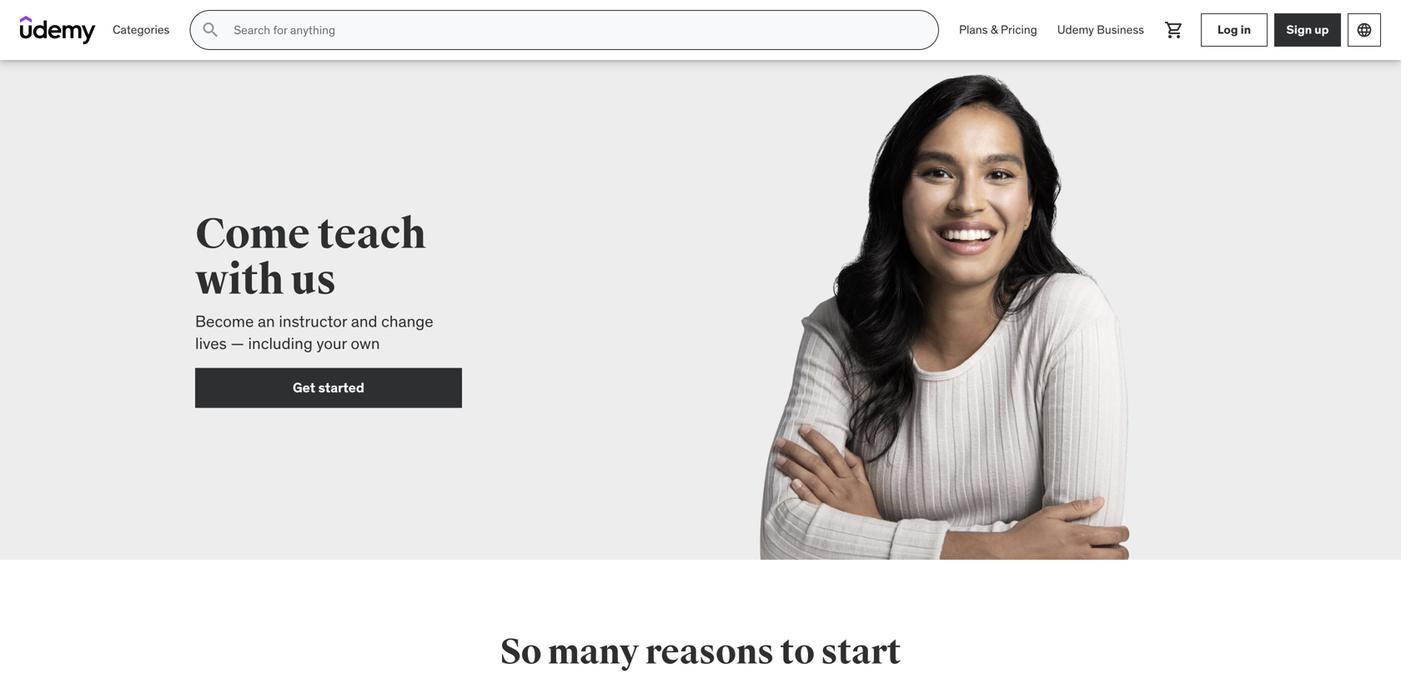 Task type: locate. For each thing, give the bounding box(es) containing it.
log
[[1218, 22, 1238, 37]]

plans & pricing link
[[949, 10, 1047, 50]]

plans
[[959, 22, 988, 37]]

categories
[[113, 22, 170, 37]]

to
[[780, 631, 815, 675]]

so
[[500, 631, 542, 675]]

udemy business
[[1057, 22, 1144, 37]]

started
[[318, 380, 365, 397]]

in
[[1241, 22, 1251, 37]]

and
[[351, 312, 377, 332]]

get
[[293, 380, 315, 397]]

including
[[248, 334, 313, 354]]

up
[[1315, 22, 1329, 37]]

business
[[1097, 22, 1144, 37]]

submit search image
[[200, 20, 220, 40]]

lives
[[195, 334, 227, 354]]

sign
[[1287, 22, 1312, 37]]

many
[[548, 631, 639, 675]]

teach
[[317, 209, 426, 261]]

become
[[195, 312, 254, 332]]

Search for anything text field
[[231, 16, 918, 44]]

udemy image
[[20, 16, 96, 44]]

own
[[351, 334, 380, 354]]

log in
[[1218, 22, 1251, 37]]

with
[[195, 255, 284, 307]]

log in link
[[1201, 13, 1268, 47]]

—
[[231, 334, 244, 354]]



Task type: describe. For each thing, give the bounding box(es) containing it.
your
[[317, 334, 347, 354]]

change
[[381, 312, 434, 332]]

choose a language image
[[1356, 22, 1373, 38]]

instructor
[[279, 312, 347, 332]]

&
[[991, 22, 998, 37]]

udemy
[[1057, 22, 1094, 37]]

plans & pricing
[[959, 22, 1037, 37]]

udemy business link
[[1047, 10, 1154, 50]]

so many reasons to start
[[500, 631, 901, 675]]

start
[[821, 631, 901, 675]]

sign up
[[1287, 22, 1329, 37]]

get started button
[[195, 368, 462, 409]]

reasons
[[645, 631, 774, 675]]

categories button
[[103, 10, 180, 50]]

get started
[[293, 380, 365, 397]]

pricing
[[1001, 22, 1037, 37]]

an
[[258, 312, 275, 332]]

shopping cart with 0 items image
[[1164, 20, 1184, 40]]

come teach with us become an instructor and change lives — including your own
[[195, 209, 434, 354]]

us
[[291, 255, 336, 307]]

come
[[195, 209, 310, 261]]

sign up link
[[1275, 13, 1341, 47]]



Task type: vqa. For each thing, say whether or not it's contained in the screenshot.
sign up
yes



